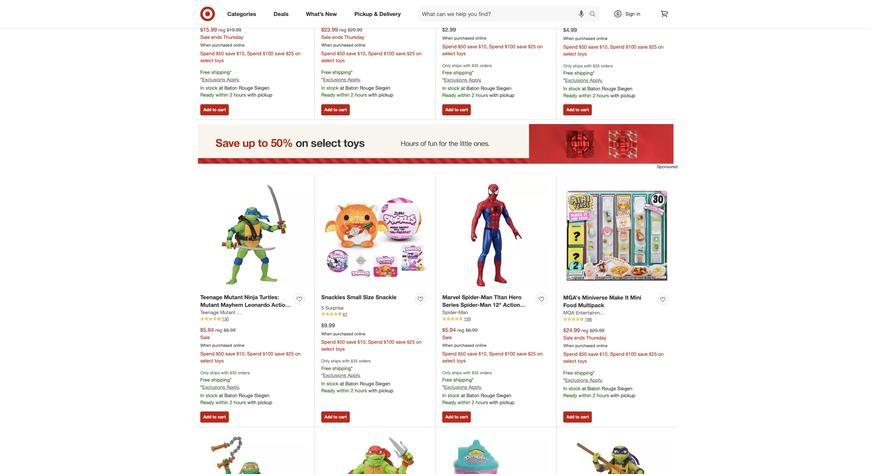 Task type: describe. For each thing, give the bounding box(es) containing it.
web
[[200, 1, 212, 8]]

ninja for turtles:
[[244, 294, 258, 301]]

$25 inside $24.99 reg $29.99 sale ends thursday when purchased online spend $50 save $10, spend $100 save $25 on select toys
[[649, 351, 657, 357]]

marvel for friends
[[471, 0, 489, 0]]

spider-man link for web
[[200, 9, 226, 16]]

mash'ems marvel spidey & his amazing friends surprise reveal figures
[[442, 0, 530, 16]]

spider-man for series
[[442, 310, 468, 315]]

mash'ems for mash'ems marvel spidey & his amazing friends surprise reveal figures
[[442, 0, 469, 0]]

purchased inside the $4.99 when purchased online spend $50 save $10, spend $100 save $25 on select toys
[[575, 36, 595, 41]]

marvel spider-man titan hero series spider-man 12" action figure link
[[442, 293, 533, 317]]

$24.99
[[563, 327, 580, 334]]

food
[[563, 302, 577, 309]]

friends
[[467, 1, 486, 8]]

pickup & delivery
[[354, 10, 401, 17]]

$25 inside $15.99 reg $19.99 sale ends thursday when purchased online spend $50 save $10, spend $100 save $25 on select toys
[[286, 50, 294, 56]]

titan
[[494, 294, 507, 301]]

$10, inside $9.99 when purchased online spend $50 save $10, spend $100 save $25 on select toys
[[358, 339, 367, 345]]

sign
[[625, 11, 635, 17]]

aphmau for aphmau
[[563, 9, 582, 15]]

toys inside the $4.99 when purchased online spend $50 save $10, spend $100 save $25 on select toys
[[578, 51, 587, 57]]

in
[[636, 11, 640, 17]]

aphmau mystery meemeows figures series 3 link
[[563, 0, 654, 9]]

12"
[[493, 302, 502, 309]]

surprise inside the mash'ems marvel spidey & his amazing friends surprise reveal figures
[[488, 1, 510, 8]]

only ships with $35 orders free shipping * * exclusions apply. in stock at  baton rouge siegen ready within 2 hours with pickup for $2.99
[[442, 63, 514, 98]]

mga's miniverse make it mini food multipack
[[563, 294, 641, 309]]

purchased inside the $2.99 when purchased online spend $50 save $10, spend $100 save $25 on select toys
[[454, 36, 474, 41]]

48
[[585, 16, 589, 22]]

on inside $23.99 reg $29.99 sale ends thursday when purchased online spend $50 save $10, spend $100 save $25 on select toys
[[416, 50, 422, 56]]

only for $4.99
[[563, 63, 572, 69]]

283
[[464, 16, 471, 21]]

pickup & delivery link
[[348, 6, 409, 22]]

select inside $9.99 when purchased online spend $50 save $10, spend $100 save $25 on select toys
[[321, 346, 334, 352]]

$24.99 reg $29.99 sale ends thursday when purchased online spend $50 save $10, spend $100 save $25 on select toys
[[563, 327, 664, 364]]

new
[[325, 10, 337, 17]]

snackles small size snackle link
[[321, 293, 397, 301]]

3
[[603, 2, 606, 8]]

$50 inside the $2.99 when purchased online spend $50 save $10, spend $100 save $25 on select toys
[[458, 43, 466, 49]]

$100 inside $9.99 when purchased online spend $50 save $10, spend $100 save $25 on select toys
[[384, 339, 394, 345]]

5 surprise link
[[321, 304, 344, 311]]

67
[[343, 312, 347, 317]]

toys inside $15.99 reg $19.99 sale ends thursday when purchased online spend $50 save $10, spend $100 save $25 on select toys
[[215, 57, 224, 63]]

make
[[609, 294, 623, 301]]

$25 inside the $2.99 when purchased online spend $50 save $10, spend $100 save $25 on select toys
[[528, 43, 536, 49]]

figures inside the mash'ems marvel spidey & his amazing friends surprise reveal figures
[[442, 9, 462, 16]]

when inside the $2.99 when purchased online spend $50 save $10, spend $100 save $25 on select toys
[[442, 36, 453, 41]]

super
[[273, 0, 288, 0]]

ninja for turtles
[[237, 310, 248, 315]]

orders for $4.99
[[601, 63, 613, 69]]

reveal
[[512, 1, 530, 8]]

free shipping * * exclusions apply. in stock at  baton rouge siegen ready within 2 hours with pickup for $15.99
[[200, 69, 272, 98]]

$50 inside $9.99 when purchased online spend $50 save $10, spend $100 save $25 on select toys
[[337, 339, 345, 345]]

ships for $9.99
[[331, 359, 341, 364]]

only ships with $35 orders free shipping * * exclusions apply. in stock at  baton rouge siegen ready within 2 hours with pickup for $9.99
[[321, 359, 393, 394]]

$6.99 for mayhem
[[224, 327, 236, 333]]

$15.99 reg $19.99 sale ends thursday when purchased online spend $50 save $10, spend $100 save $25 on select toys
[[200, 26, 301, 63]]

$23.99
[[321, 26, 338, 33]]

select inside $15.99 reg $19.99 sale ends thursday when purchased online spend $50 save $10, spend $100 save $25 on select toys
[[200, 57, 213, 63]]

What can we help you find? suggestions appear below search field
[[418, 6, 591, 22]]

eggzania
[[357, 0, 381, 0]]

$29.99 for $23.99
[[348, 27, 362, 33]]

reg inside $23.99 reg $29.99 sale ends thursday when purchased online spend $50 save $10, spend $100 save $25 on select toys
[[339, 27, 346, 33]]

thursday for $24.99
[[586, 335, 606, 341]]

$10, inside $15.99 reg $19.99 sale ends thursday when purchased online spend $50 save $10, spend $100 save $25 on select toys
[[237, 50, 246, 56]]

67 link
[[321, 311, 428, 318]]

turtles:
[[259, 294, 279, 301]]

purchased down 159
[[454, 343, 474, 348]]

130
[[222, 317, 229, 322]]

$4.99
[[563, 27, 577, 34]]

miniverse
[[582, 294, 608, 301]]

turtles
[[249, 310, 263, 315]]

action inside marvel spider-man titan hero series spider-man 12" action figure
[[503, 302, 520, 309]]

teenage for teenage mutant ninja turtles
[[200, 310, 219, 315]]

stuffed
[[385, 1, 404, 8]]

advertisement region
[[194, 124, 678, 164]]

purchased inside $24.99 reg $29.99 sale ends thursday when purchased online spend $50 save $10, spend $100 save $25 on select toys
[[575, 343, 595, 348]]

online inside $23.99 reg $29.99 sale ends thursday when purchased online spend $50 save $10, spend $100 save $25 on select toys
[[354, 42, 365, 48]]

online down 130 link
[[233, 343, 244, 348]]

toys inside $24.99 reg $29.99 sale ends thursday when purchased online spend $50 save $10, spend $100 save $25 on select toys
[[578, 358, 587, 364]]

teenage mutant ninja turtles
[[200, 310, 263, 315]]

aphmau mystery meemeows figures series 3
[[563, 0, 640, 8]]

283 link
[[442, 16, 549, 22]]

159 link
[[442, 316, 549, 322]]

when inside $23.99 reg $29.99 sale ends thursday when purchased online spend $50 save $10, spend $100 save $25 on select toys
[[321, 42, 332, 48]]

$5.94 for teenage mutant ninja turtles: mutant mayhem leonardo action figure
[[200, 327, 214, 334]]

leonardo
[[245, 302, 270, 309]]

130 link
[[200, 316, 307, 322]]

man left 12"
[[480, 302, 491, 309]]

mga's miniverse make it mini food multipack link
[[563, 294, 654, 310]]

sign in link
[[608, 6, 651, 22]]

$10, inside the $4.99 when purchased online spend $50 save $10, spend $100 save $25 on select toys
[[600, 44, 609, 50]]

by
[[351, 9, 358, 16]]

5 surprise
[[321, 305, 344, 311]]

toys inside $9.99 when purchased online spend $50 save $10, spend $100 save $25 on select toys
[[336, 346, 345, 352]]

mayhem
[[221, 302, 243, 309]]

collectible
[[339, 1, 367, 8]]

1 vertical spatial &
[[374, 10, 378, 17]]

only ships with $35 orders free shipping * * exclusions apply. in stock at  baton rouge siegen ready within 2 hours with pickup for $4.99
[[563, 63, 635, 98]]

aphmau link
[[563, 9, 582, 16]]

$50 inside the $4.99 when purchased online spend $50 save $10, spend $100 save $25 on select toys
[[579, 44, 587, 50]]

figures inside aphmau mystery meemeows figures series 3
[[563, 2, 583, 8]]

toys inside $23.99 reg $29.99 sale ends thursday when purchased online spend $50 save $10, spend $100 save $25 on select toys
[[336, 57, 345, 63]]

marvel for slinger
[[221, 0, 239, 0]]

on inside $24.99 reg $29.99 sale ends thursday when purchased online spend $50 save $10, spend $100 save $25 on select toys
[[658, 351, 664, 357]]

mash'ems for mash'ems
[[442, 9, 465, 15]]

thursday for $23.99
[[344, 34, 364, 40]]

$29.99 for $24.99
[[590, 328, 604, 334]]

$35 for $4.99
[[593, 63, 600, 69]]

snackles small size snackle
[[321, 294, 397, 301]]

purchased inside $9.99 when purchased online spend $50 save $10, spend $100 save $25 on select toys
[[333, 331, 353, 336]]

meemeows
[[610, 0, 640, 1]]

ships for $4.99
[[573, 63, 583, 69]]

online inside the $4.99 when purchased online spend $50 save $10, spend $100 save $25 on select toys
[[596, 36, 607, 41]]

on inside $9.99 when purchased online spend $50 save $10, spend $100 save $25 on select toys
[[416, 339, 422, 345]]

& inside the mash'ems marvel spidey & his amazing friends surprise reveal figures
[[510, 0, 513, 0]]

198 link
[[563, 317, 671, 323]]

aphmau for aphmau mystery meemeows figures series 3
[[563, 0, 585, 1]]

mutant for teenage mutant ninja turtles
[[220, 310, 235, 315]]

toys inside the $2.99 when purchased online spend $50 save $10, spend $100 save $25 on select toys
[[457, 50, 466, 56]]

entertainment
[[576, 310, 607, 316]]

$23.99 reg $29.99 sale ends thursday when purchased online spend $50 save $10, spend $100 save $25 on select toys
[[321, 26, 422, 63]]

purchased down 130 on the left bottom of the page
[[212, 343, 232, 348]]

$50 inside $15.99 reg $19.99 sale ends thursday when purchased online spend $50 save $10, spend $100 save $25 on select toys
[[216, 50, 224, 56]]

purchased inside $15.99 reg $19.99 sale ends thursday when purchased online spend $50 save $10, spend $100 save $25 on select toys
[[212, 42, 232, 48]]

when inside $9.99 when purchased online spend $50 save $10, spend $100 save $25 on select toys
[[321, 331, 332, 336]]

$5.94 reg $6.99 sale when purchased online spend $50 save $10, spend $100 save $25 on select toys for leonardo
[[200, 327, 301, 364]]

teenage mutant ninja turtles: mutant mayhem leonardo action figure link
[[200, 293, 291, 317]]

pickup
[[354, 10, 372, 17]]

$100 inside the $4.99 when purchased online spend $50 save $10, spend $100 save $25 on select toys
[[626, 44, 636, 50]]

198
[[585, 317, 592, 322]]

hero
[[509, 294, 522, 301]]

sponsored
[[657, 164, 678, 170]]

$19.99
[[227, 27, 241, 33]]

sign in
[[625, 11, 640, 17]]

48 link
[[563, 16, 671, 22]]

mutant for teenage mutant ninja turtles: mutant mayhem leonardo action figure
[[224, 294, 243, 301]]

search
[[586, 11, 603, 18]]

zuru
[[359, 9, 375, 16]]

mga
[[563, 310, 574, 316]]

size
[[363, 294, 374, 301]]



Task type: vqa. For each thing, say whether or not it's contained in the screenshot.
the right styles
no



Task type: locate. For each thing, give the bounding box(es) containing it.
rainbocorns eggzania surprise mania collectible plush stuffed animal toy by zuru
[[321, 0, 405, 16]]

man inside hasbro marvel spider-man super web slinger
[[260, 0, 271, 0]]

$25 inside $9.99 when purchased online spend $50 save $10, spend $100 save $25 on select toys
[[407, 339, 415, 345]]

in
[[200, 85, 204, 91], [321, 85, 325, 91], [442, 85, 446, 91], [563, 86, 567, 91], [321, 381, 325, 387], [563, 386, 567, 391], [200, 393, 204, 398], [442, 393, 446, 398]]

0 vertical spatial mutant
[[224, 294, 243, 301]]

$50 inside $24.99 reg $29.99 sale ends thursday when purchased online spend $50 save $10, spend $100 save $25 on select toys
[[579, 351, 587, 357]]

& left the his
[[510, 0, 513, 0]]

2 horizontal spatial ends
[[574, 335, 585, 341]]

0 horizontal spatial ends
[[211, 34, 222, 40]]

$15.99
[[200, 26, 217, 33]]

man down slinger
[[216, 9, 226, 15]]

0 horizontal spatial thursday
[[223, 34, 243, 40]]

1 vertical spatial mutant
[[200, 302, 219, 309]]

aphmau up aphmau link
[[563, 0, 585, 1]]

1 mash'ems from the top
[[442, 0, 469, 0]]

mania
[[321, 1, 337, 8]]

$2.99 when purchased online spend $50 save $10, spend $100 save $25 on select toys
[[442, 26, 543, 56]]

0 vertical spatial surprise
[[383, 0, 405, 0]]

0 horizontal spatial free shipping * * exclusions apply. in stock at  baton rouge siegen ready within 2 hours with pickup
[[200, 69, 272, 98]]

2 rainbocorns from the top
[[321, 9, 349, 15]]

ready
[[200, 92, 214, 98], [321, 92, 335, 98], [442, 92, 456, 98], [563, 92, 577, 98], [321, 388, 335, 394], [563, 393, 577, 398], [200, 400, 214, 405], [442, 400, 456, 405]]

marvel inside hasbro marvel spider-man super web slinger
[[221, 0, 239, 0]]

$5.94
[[200, 327, 214, 334], [442, 327, 456, 334]]

snackles
[[321, 294, 345, 301]]

sale inside $24.99 reg $29.99 sale ends thursday when purchased online spend $50 save $10, spend $100 save $25 on select toys
[[563, 335, 573, 341]]

marvel inside marvel spider-man titan hero series spider-man 12" action figure
[[442, 294, 460, 301]]

thursday down 198
[[586, 335, 606, 341]]

only for $2.99
[[442, 63, 451, 68]]

rainbocorns for rainbocorns
[[321, 9, 349, 15]]

within
[[215, 92, 228, 98], [337, 92, 349, 98], [458, 92, 470, 98], [579, 92, 591, 98], [337, 388, 349, 394], [579, 393, 591, 398], [215, 400, 228, 405], [458, 400, 470, 405]]

reg right $23.99
[[339, 27, 346, 33]]

1 horizontal spatial action
[[503, 302, 520, 309]]

2 teenage from the top
[[200, 310, 219, 315]]

purchased down $24.99
[[575, 343, 595, 348]]

orders for $2.99
[[480, 63, 492, 68]]

online down 198 link
[[596, 343, 607, 348]]

online inside $9.99 when purchased online spend $50 save $10, spend $100 save $25 on select toys
[[354, 331, 365, 336]]

$4.99 when purchased online spend $50 save $10, spend $100 save $25 on select toys
[[563, 27, 664, 57]]

sale inside $23.99 reg $29.99 sale ends thursday when purchased online spend $50 save $10, spend $100 save $25 on select toys
[[321, 34, 331, 40]]

surprise down snackles
[[325, 305, 344, 311]]

mutant left mayhem
[[200, 302, 219, 309]]

reg for mga's miniverse make it mini food multipack
[[581, 328, 588, 334]]

rainbocorns inside rainbocorns eggzania surprise mania collectible plush stuffed animal toy by zuru
[[321, 0, 355, 0]]

1 rainbocorns from the top
[[321, 0, 355, 0]]

1 vertical spatial rainbocorns
[[321, 9, 349, 15]]

1 horizontal spatial $5.94 reg $6.99 sale when purchased online spend $50 save $10, spend $100 save $25 on select toys
[[442, 327, 543, 364]]

marvel inside the mash'ems marvel spidey & his amazing friends surprise reveal figures
[[471, 0, 489, 0]]

mash'ems up amazing
[[442, 0, 469, 0]]

thursday for $15.99
[[223, 34, 243, 40]]

sale
[[200, 34, 210, 40], [321, 34, 331, 40], [200, 335, 210, 341], [442, 335, 452, 341], [563, 335, 573, 341]]

ships for $2.99
[[452, 63, 462, 68]]

$10, inside $24.99 reg $29.99 sale ends thursday when purchased online spend $50 save $10, spend $100 save $25 on select toys
[[600, 351, 609, 357]]

0 horizontal spatial $29.99
[[348, 27, 362, 33]]

sale for mga's miniverse make it mini food multipack
[[563, 335, 573, 341]]

add to cart
[[203, 107, 226, 112], [324, 107, 347, 112], [445, 107, 468, 112], [566, 107, 589, 112], [203, 414, 226, 420], [324, 414, 347, 420], [445, 414, 468, 420], [566, 414, 589, 420]]

thursday inside $23.99 reg $29.99 sale ends thursday when purchased online spend $50 save $10, spend $100 save $25 on select toys
[[344, 34, 364, 40]]

*
[[230, 69, 232, 75], [351, 69, 353, 75], [472, 70, 474, 76], [593, 70, 595, 76], [200, 76, 202, 82], [321, 76, 323, 82], [442, 77, 444, 83], [563, 77, 565, 83], [351, 365, 353, 371], [593, 370, 595, 376], [321, 373, 323, 378], [230, 377, 232, 383], [472, 377, 474, 383], [563, 377, 565, 383], [200, 384, 202, 390], [442, 384, 444, 390]]

rainbocorns up mania
[[321, 0, 355, 0]]

figure left 159
[[442, 310, 459, 317]]

mga entertainment
[[563, 310, 607, 316]]

$6.99 down 130 on the left bottom of the page
[[224, 327, 236, 333]]

when inside $15.99 reg $19.99 sale ends thursday when purchased online spend $50 save $10, spend $100 save $25 on select toys
[[200, 42, 211, 48]]

mash'ems down amazing
[[442, 9, 465, 15]]

0 horizontal spatial surprise
[[325, 305, 344, 311]]

1 horizontal spatial $5.94
[[442, 327, 456, 334]]

0 horizontal spatial spider-man
[[200, 9, 226, 15]]

1 vertical spatial spider-man
[[442, 310, 468, 315]]

$50 inside $23.99 reg $29.99 sale ends thursday when purchased online spend $50 save $10, spend $100 save $25 on select toys
[[337, 50, 345, 56]]

1 horizontal spatial $6.99
[[466, 327, 478, 333]]

2 horizontal spatial thursday
[[586, 335, 606, 341]]

reg down 480
[[218, 27, 225, 33]]

animal
[[321, 9, 339, 16]]

$100
[[505, 43, 515, 49], [626, 44, 636, 50], [263, 50, 273, 56], [384, 50, 394, 56], [384, 339, 394, 345], [263, 351, 273, 357], [505, 351, 515, 357], [626, 351, 636, 357]]

spider-man link for series
[[442, 309, 468, 316]]

ends inside $24.99 reg $29.99 sale ends thursday when purchased online spend $50 save $10, spend $100 save $25 on select toys
[[574, 335, 585, 341]]

thursday down $19.99
[[223, 34, 243, 40]]

$5.94 reg $6.99 sale when purchased online spend $50 save $10, spend $100 save $25 on select toys down 130 link
[[200, 327, 301, 364]]

0 horizontal spatial marvel
[[221, 0, 239, 0]]

$2.99
[[442, 26, 456, 33]]

mga's
[[563, 294, 581, 301]]

ships
[[452, 63, 462, 68], [573, 63, 583, 69], [331, 359, 341, 364], [210, 370, 220, 376], [452, 370, 462, 376]]

1 horizontal spatial surprise
[[383, 0, 405, 0]]

purchased down $19.99
[[212, 42, 232, 48]]

mutant up mayhem
[[224, 294, 243, 301]]

online down 67 link
[[354, 331, 365, 336]]

mga's miniverse make it mini food multipack image
[[563, 182, 671, 290], [563, 182, 671, 290]]

ends for $15.99
[[211, 34, 222, 40]]

2 mash'ems from the top
[[442, 9, 465, 15]]

ends down $24.99
[[574, 335, 585, 341]]

ends
[[211, 34, 222, 40], [332, 34, 343, 40], [574, 335, 585, 341]]

0 vertical spatial spider-man
[[200, 9, 226, 15]]

$25 inside $23.99 reg $29.99 sale ends thursday when purchased online spend $50 save $10, spend $100 save $25 on select toys
[[407, 50, 415, 56]]

1 vertical spatial figures
[[442, 9, 462, 16]]

online down the 48 link
[[596, 36, 607, 41]]

ends down $23.99
[[332, 34, 343, 40]]

deals link
[[268, 6, 297, 22]]

mash'ems link
[[442, 9, 465, 16]]

slinger
[[213, 1, 232, 8]]

figures down amazing
[[442, 9, 462, 16]]

marvel spider-man titan hero series spider-man 12" action figure image
[[442, 182, 549, 289], [442, 182, 549, 289]]

$10, inside $23.99 reg $29.99 sale ends thursday when purchased online spend $50 save $10, spend $100 save $25 on select toys
[[358, 50, 367, 56]]

1 action from the left
[[271, 302, 288, 309]]

teenage mutant ninja turtles: mutant mayhem raphael action figure image
[[321, 434, 428, 474], [321, 434, 428, 474]]

0 vertical spatial series
[[585, 2, 601, 8]]

0 vertical spatial rainbocorns
[[321, 0, 355, 0]]

with
[[463, 63, 471, 68], [584, 63, 592, 69], [247, 92, 256, 98], [368, 92, 377, 98], [489, 92, 498, 98], [610, 92, 619, 98], [342, 359, 350, 364], [221, 370, 229, 376], [463, 370, 471, 376], [368, 388, 377, 394], [610, 393, 619, 398], [247, 400, 256, 405], [489, 400, 498, 405]]

reg down 130 on the left bottom of the page
[[215, 327, 222, 333]]

$35
[[472, 63, 479, 68], [593, 63, 600, 69], [351, 359, 358, 364], [230, 370, 237, 376], [472, 370, 479, 376]]

0 horizontal spatial spider-man link
[[200, 9, 226, 16]]

snackles small size snackle image
[[321, 182, 428, 289], [321, 182, 428, 289]]

rainbocorns down mania
[[321, 9, 349, 15]]

hasbro marvel spider-man super web slinger link
[[200, 0, 291, 9]]

mystery
[[587, 0, 608, 1]]

on inside $15.99 reg $19.99 sale ends thursday when purchased online spend $50 save $10, spend $100 save $25 on select toys
[[295, 50, 301, 56]]

1 vertical spatial spider-man link
[[442, 309, 468, 316]]

reg down 159
[[457, 327, 464, 333]]

ninja
[[244, 294, 258, 301], [237, 310, 248, 315]]

thursday down by
[[344, 34, 364, 40]]

when inside $24.99 reg $29.99 sale ends thursday when purchased online spend $50 save $10, spend $100 save $25 on select toys
[[563, 343, 574, 348]]

on inside the $2.99 when purchased online spend $50 save $10, spend $100 save $25 on select toys
[[537, 43, 543, 49]]

reg for hasbro marvel spider-man super web slinger
[[218, 27, 225, 33]]

categories link
[[221, 6, 265, 22]]

spider-man link down web
[[200, 9, 226, 16]]

online inside $15.99 reg $19.99 sale ends thursday when purchased online spend $50 save $10, spend $100 save $25 on select toys
[[233, 42, 244, 48]]

reg for marvel spider-man titan hero series spider-man 12" action figure
[[457, 327, 464, 333]]

$9.99
[[321, 322, 335, 329]]

apply.
[[227, 76, 240, 82], [348, 76, 361, 82], [469, 77, 482, 83], [590, 77, 603, 83], [348, 373, 361, 378], [590, 377, 603, 383], [227, 384, 240, 390], [469, 384, 482, 390]]

mash'ems
[[442, 0, 469, 0], [442, 9, 465, 15]]

0 vertical spatial mash'ems
[[442, 0, 469, 0]]

0 vertical spatial aphmau
[[563, 0, 585, 1]]

1 horizontal spatial marvel
[[442, 294, 460, 301]]

$29.99 down by
[[348, 27, 362, 33]]

disney doorables squish'alots mini figures image
[[442, 434, 549, 474], [442, 434, 549, 474]]

1 horizontal spatial figure
[[442, 310, 459, 317]]

teenage mutant ninja turtles: mutant mayhem donatello action figure image
[[563, 434, 671, 474], [563, 434, 671, 474]]

ends down $15.99
[[211, 34, 222, 40]]

2 figure from the left
[[442, 310, 459, 317]]

mini
[[630, 294, 641, 301]]

online down 283 link
[[475, 36, 486, 41]]

purchased inside $23.99 reg $29.99 sale ends thursday when purchased online spend $50 save $10, spend $100 save $25 on select toys
[[333, 42, 353, 48]]

it
[[625, 294, 629, 301]]

on inside the $4.99 when purchased online spend $50 save $10, spend $100 save $25 on select toys
[[658, 44, 664, 50]]

teenage mutant ninja turtles link
[[200, 309, 263, 316]]

multipack
[[578, 302, 604, 309]]

ninja down mayhem
[[237, 310, 248, 315]]

teenage mutant ninja turtles: mutant mayhem leonardo action figure image
[[200, 182, 307, 289], [200, 182, 307, 289]]

1 vertical spatial mash'ems
[[442, 9, 465, 15]]

ends for $23.99
[[332, 34, 343, 40]]

reg down 198
[[581, 328, 588, 334]]

select inside the $4.99 when purchased online spend $50 save $10, spend $100 save $25 on select toys
[[563, 51, 576, 57]]

1 horizontal spatial free shipping * * exclusions apply. in stock at  baton rouge siegen ready within 2 hours with pickup
[[321, 69, 393, 98]]

2 $5.94 from the left
[[442, 327, 456, 334]]

0 vertical spatial teenage
[[200, 294, 222, 301]]

$5.94 reg $6.99 sale when purchased online spend $50 save $10, spend $100 save $25 on select toys down 159 link
[[442, 327, 543, 364]]

thursday
[[223, 34, 243, 40], [344, 34, 364, 40], [586, 335, 606, 341]]

sale for marvel spider-man titan hero series spider-man 12" action figure
[[442, 335, 452, 341]]

figure inside teenage mutant ninja turtles: mutant mayhem leonardo action figure
[[200, 310, 217, 317]]

0 horizontal spatial &
[[374, 10, 378, 17]]

select inside $23.99 reg $29.99 sale ends thursday when purchased online spend $50 save $10, spend $100 save $25 on select toys
[[321, 57, 334, 63]]

free shipping * * exclusions apply. in stock at  baton rouge siegen ready within 2 hours with pickup for $23.99
[[321, 69, 393, 98]]

2 vertical spatial mutant
[[220, 310, 235, 315]]

online
[[475, 36, 486, 41], [596, 36, 607, 41], [233, 42, 244, 48], [354, 42, 365, 48], [354, 331, 365, 336], [233, 343, 244, 348], [475, 343, 486, 348], [596, 343, 607, 348]]

ninja up "leonardo"
[[244, 294, 258, 301]]

sale for teenage mutant ninja turtles: mutant mayhem leonardo action figure
[[200, 335, 210, 341]]

0 horizontal spatial $6.99
[[224, 327, 236, 333]]

2 horizontal spatial surprise
[[488, 1, 510, 8]]

action down turtles:
[[271, 302, 288, 309]]

series inside marvel spider-man titan hero series spider-man 12" action figure
[[442, 302, 459, 309]]

teenage mutant ninja turtles: mutant mayhem michelangelo action figure image
[[200, 434, 307, 474], [200, 434, 307, 474]]

teenage for teenage mutant ninja turtles: mutant mayhem leonardo action figure
[[200, 294, 222, 301]]

surprise up 'stuffed'
[[383, 0, 405, 0]]

reg inside $24.99 reg $29.99 sale ends thursday when purchased online spend $50 save $10, spend $100 save $25 on select toys
[[581, 328, 588, 334]]

rainbocorns for rainbocorns eggzania surprise mania collectible plush stuffed animal toy by zuru
[[321, 0, 355, 0]]

1 horizontal spatial spider-man
[[442, 310, 468, 315]]

1 vertical spatial teenage
[[200, 310, 219, 315]]

action down hero
[[503, 302, 520, 309]]

1 vertical spatial surprise
[[488, 1, 510, 8]]

1 horizontal spatial &
[[510, 0, 513, 0]]

1 horizontal spatial $29.99
[[590, 328, 604, 334]]

purchased down $9.99
[[333, 331, 353, 336]]

select inside $24.99 reg $29.99 sale ends thursday when purchased online spend $50 save $10, spend $100 save $25 on select toys
[[563, 358, 576, 364]]

$29.99 inside $23.99 reg $29.99 sale ends thursday when purchased online spend $50 save $10, spend $100 save $25 on select toys
[[348, 27, 362, 33]]

search button
[[586, 6, 603, 23]]

mutant up 130 on the left bottom of the page
[[220, 310, 235, 315]]

ninja inside teenage mutant ninja turtles: mutant mayhem leonardo action figure
[[244, 294, 258, 301]]

spider-man for web
[[200, 9, 226, 15]]

2 $6.99 from the left
[[466, 327, 478, 333]]

1 horizontal spatial figures
[[563, 2, 583, 8]]

series inside aphmau mystery meemeows figures series 3
[[585, 2, 601, 8]]

at
[[219, 85, 223, 91], [340, 85, 344, 91], [461, 85, 465, 91], [582, 86, 586, 91], [340, 381, 344, 387], [582, 386, 586, 391], [219, 393, 223, 398], [461, 393, 465, 398]]

aphmau inside aphmau mystery meemeows figures series 3
[[563, 0, 585, 1]]

$5.94 reg $6.99 sale when purchased online spend $50 save $10, spend $100 save $25 on select toys for spider-
[[442, 327, 543, 364]]

1 horizontal spatial spider-man link
[[442, 309, 468, 316]]

2 $5.94 reg $6.99 sale when purchased online spend $50 save $10, spend $100 save $25 on select toys from the left
[[442, 327, 543, 364]]

orders for $9.99
[[359, 359, 371, 364]]

0 horizontal spatial figure
[[200, 310, 217, 317]]

0 horizontal spatial $5.94 reg $6.99 sale when purchased online spend $50 save $10, spend $100 save $25 on select toys
[[200, 327, 301, 364]]

1 vertical spatial aphmau
[[563, 9, 582, 15]]

1 horizontal spatial ends
[[332, 34, 343, 40]]

0 horizontal spatial series
[[442, 302, 459, 309]]

ends inside $23.99 reg $29.99 sale ends thursday when purchased online spend $50 save $10, spend $100 save $25 on select toys
[[332, 34, 343, 40]]

man left the titan
[[481, 294, 492, 301]]

aphmau up $4.99 on the right top
[[563, 9, 582, 15]]

0 vertical spatial spider-man link
[[200, 9, 226, 16]]

ends inside $15.99 reg $19.99 sale ends thursday when purchased online spend $50 save $10, spend $100 save $25 on select toys
[[211, 34, 222, 40]]

2 action from the left
[[503, 302, 520, 309]]

& down plush
[[374, 10, 378, 17]]

480 link
[[200, 16, 307, 22]]

1 figure from the left
[[200, 310, 217, 317]]

$9.99 when purchased online spend $50 save $10, spend $100 save $25 on select toys
[[321, 322, 422, 352]]

spider- inside hasbro marvel spider-man super web slinger
[[240, 0, 260, 0]]

reg for teenage mutant ninja turtles: mutant mayhem leonardo action figure
[[215, 327, 222, 333]]

purchased down $23.99
[[333, 42, 353, 48]]

hasbro
[[200, 0, 219, 0]]

$25
[[528, 43, 536, 49], [649, 44, 657, 50], [286, 50, 294, 56], [407, 50, 415, 56], [407, 339, 415, 345], [286, 351, 294, 357], [528, 351, 536, 357], [649, 351, 657, 357]]

0 vertical spatial figures
[[563, 2, 583, 8]]

purchased down $4.99 on the right top
[[575, 36, 595, 41]]

1 $5.94 from the left
[[200, 327, 214, 334]]

select
[[442, 50, 455, 56], [563, 51, 576, 57], [200, 57, 213, 63], [321, 57, 334, 63], [321, 346, 334, 352], [200, 358, 213, 364], [442, 358, 455, 364], [563, 358, 576, 364]]

spider-man up 159
[[442, 310, 468, 315]]

delivery
[[379, 10, 401, 17]]

categories
[[227, 10, 256, 17]]

spider-man down web
[[200, 9, 226, 15]]

mash'ems marvel spidey & his amazing friends surprise reveal figures link
[[442, 0, 533, 16]]

$100 inside $23.99 reg $29.99 sale ends thursday when purchased online spend $50 save $10, spend $100 save $25 on select toys
[[384, 50, 394, 56]]

baton
[[224, 85, 237, 91], [345, 85, 358, 91], [466, 85, 479, 91], [587, 86, 600, 91], [345, 381, 358, 387], [587, 386, 600, 391], [224, 393, 237, 398], [466, 393, 479, 398]]

1 vertical spatial ninja
[[237, 310, 248, 315]]

small
[[347, 294, 361, 301]]

$100 inside $24.99 reg $29.99 sale ends thursday when purchased online spend $50 save $10, spend $100 save $25 on select toys
[[626, 351, 636, 357]]

what's new link
[[300, 6, 346, 22]]

figures up aphmau link
[[563, 2, 583, 8]]

teenage mutant ninja turtles: mutant mayhem leonardo action figure
[[200, 294, 288, 317]]

ends for $24.99
[[574, 335, 585, 341]]

stock
[[206, 85, 218, 91], [327, 85, 339, 91], [448, 85, 460, 91], [569, 86, 581, 91], [327, 381, 339, 387], [569, 386, 581, 391], [206, 393, 218, 398], [448, 393, 460, 398]]

online down 159 link
[[475, 343, 486, 348]]

sale inside $15.99 reg $19.99 sale ends thursday when purchased online spend $50 save $10, spend $100 save $25 on select toys
[[200, 34, 210, 40]]

thursday inside $15.99 reg $19.99 sale ends thursday when purchased online spend $50 save $10, spend $100 save $25 on select toys
[[223, 34, 243, 40]]

shipping
[[211, 69, 230, 75], [332, 69, 351, 75], [453, 70, 472, 76], [574, 70, 593, 76], [332, 365, 351, 371], [574, 370, 593, 376], [211, 377, 230, 383], [453, 377, 472, 383]]

2 horizontal spatial marvel
[[471, 0, 489, 0]]

online inside the $2.99 when purchased online spend $50 save $10, spend $100 save $25 on select toys
[[475, 36, 486, 41]]

1 teenage from the top
[[200, 294, 222, 301]]

surprise down spidey
[[488, 1, 510, 8]]

rainbocorns
[[321, 0, 355, 0], [321, 9, 349, 15]]

thursday inside $24.99 reg $29.99 sale ends thursday when purchased online spend $50 save $10, spend $100 save $25 on select toys
[[586, 335, 606, 341]]

spider-man link up 159
[[442, 309, 468, 316]]

1 $6.99 from the left
[[224, 327, 236, 333]]

when inside the $4.99 when purchased online spend $50 save $10, spend $100 save $25 on select toys
[[563, 36, 574, 41]]

free shipping * * exclusions apply. in stock at  baton rouge siegen ready within 2 hours with pickup
[[200, 69, 272, 98], [321, 69, 393, 98], [563, 370, 635, 398]]

figure left 130 on the left bottom of the page
[[200, 310, 217, 317]]

mga entertainment link
[[563, 310, 607, 317]]

$25 inside the $4.99 when purchased online spend $50 save $10, spend $100 save $25 on select toys
[[649, 44, 657, 50]]

$100 inside the $2.99 when purchased online spend $50 save $10, spend $100 save $25 on select toys
[[505, 43, 515, 49]]

1 vertical spatial $29.99
[[590, 328, 604, 334]]

reg inside $15.99 reg $19.99 sale ends thursday when purchased online spend $50 save $10, spend $100 save $25 on select toys
[[218, 27, 225, 33]]

$100 inside $15.99 reg $19.99 sale ends thursday when purchased online spend $50 save $10, spend $100 save $25 on select toys
[[263, 50, 273, 56]]

0 horizontal spatial figures
[[442, 9, 462, 16]]

$35 for $2.99
[[472, 63, 479, 68]]

2
[[230, 92, 232, 98], [351, 92, 353, 98], [472, 92, 474, 98], [593, 92, 595, 98], [351, 388, 353, 394], [593, 393, 595, 398], [230, 400, 232, 405], [472, 400, 474, 405]]

exclusions
[[202, 76, 225, 82], [323, 76, 346, 82], [444, 77, 467, 83], [565, 77, 588, 83], [323, 373, 346, 378], [565, 377, 588, 383], [202, 384, 225, 390], [444, 384, 467, 390]]

1 aphmau from the top
[[563, 0, 585, 1]]

deals
[[274, 10, 289, 17]]

only for $9.99
[[321, 359, 330, 364]]

mash'ems inside the mash'ems marvel spidey & his amazing friends surprise reveal figures
[[442, 0, 469, 0]]

plush
[[369, 1, 383, 8]]

0 horizontal spatial $5.94
[[200, 327, 214, 334]]

surprise inside rainbocorns eggzania surprise mania collectible plush stuffed animal toy by zuru
[[383, 0, 405, 0]]

$10, inside the $2.99 when purchased online spend $50 save $10, spend $100 save $25 on select toys
[[479, 43, 488, 49]]

what's new
[[306, 10, 337, 17]]

teenage inside teenage mutant ninja turtles: mutant mayhem leonardo action figure
[[200, 294, 222, 301]]

online down $19.99
[[233, 42, 244, 48]]

$29.99 down 198
[[590, 328, 604, 334]]

1 horizontal spatial thursday
[[344, 34, 364, 40]]

purchased down $2.99
[[454, 36, 474, 41]]

select inside the $2.99 when purchased online spend $50 save $10, spend $100 save $25 on select toys
[[442, 50, 455, 56]]

480
[[222, 16, 229, 21]]

$29.99 inside $24.99 reg $29.99 sale ends thursday when purchased online spend $50 save $10, spend $100 save $25 on select toys
[[590, 328, 604, 334]]

marvel spider-man titan hero series spider-man 12" action figure
[[442, 294, 522, 317]]

online down pickup
[[354, 42, 365, 48]]

2 aphmau from the top
[[563, 9, 582, 15]]

1 $5.94 reg $6.99 sale when purchased online spend $50 save $10, spend $100 save $25 on select toys from the left
[[200, 327, 301, 364]]

0 vertical spatial ninja
[[244, 294, 258, 301]]

0 horizontal spatial action
[[271, 302, 288, 309]]

free shipping * * exclusions apply. in stock at  baton rouge siegen ready within 2 hours with pickup for $24.99
[[563, 370, 635, 398]]

1 horizontal spatial series
[[585, 2, 601, 8]]

toys
[[457, 50, 466, 56], [578, 51, 587, 57], [215, 57, 224, 63], [336, 57, 345, 63], [336, 346, 345, 352], [215, 358, 224, 364], [457, 358, 466, 364], [578, 358, 587, 364]]

what's
[[306, 10, 324, 17]]

sale for hasbro marvel spider-man super web slinger
[[200, 34, 210, 40]]

2 horizontal spatial free shipping * * exclusions apply. in stock at  baton rouge siegen ready within 2 hours with pickup
[[563, 370, 635, 398]]

online inside $24.99 reg $29.99 sale ends thursday when purchased online spend $50 save $10, spend $100 save $25 on select toys
[[596, 343, 607, 348]]

0 vertical spatial &
[[510, 0, 513, 0]]

$5.94 for marvel spider-man titan hero series spider-man 12" action figure
[[442, 327, 456, 334]]

hasbro marvel spider-man super web slinger
[[200, 0, 288, 8]]

man left super
[[260, 0, 271, 0]]

hours
[[234, 92, 246, 98], [355, 92, 367, 98], [476, 92, 488, 98], [597, 92, 609, 98], [355, 388, 367, 394], [597, 393, 609, 398], [234, 400, 246, 405], [476, 400, 488, 405]]

$35 for $9.99
[[351, 359, 358, 364]]

teenage inside teenage mutant ninja turtles link
[[200, 310, 219, 315]]

2 vertical spatial surprise
[[325, 305, 344, 311]]

action inside teenage mutant ninja turtles: mutant mayhem leonardo action figure
[[271, 302, 288, 309]]

man up 159
[[458, 310, 468, 315]]

0 vertical spatial $29.99
[[348, 27, 362, 33]]

$6.99 for series
[[466, 327, 478, 333]]

1 vertical spatial series
[[442, 302, 459, 309]]

figure inside marvel spider-man titan hero series spider-man 12" action figure
[[442, 310, 459, 317]]

$6.99 down 159
[[466, 327, 478, 333]]

amazing
[[442, 1, 465, 8]]



